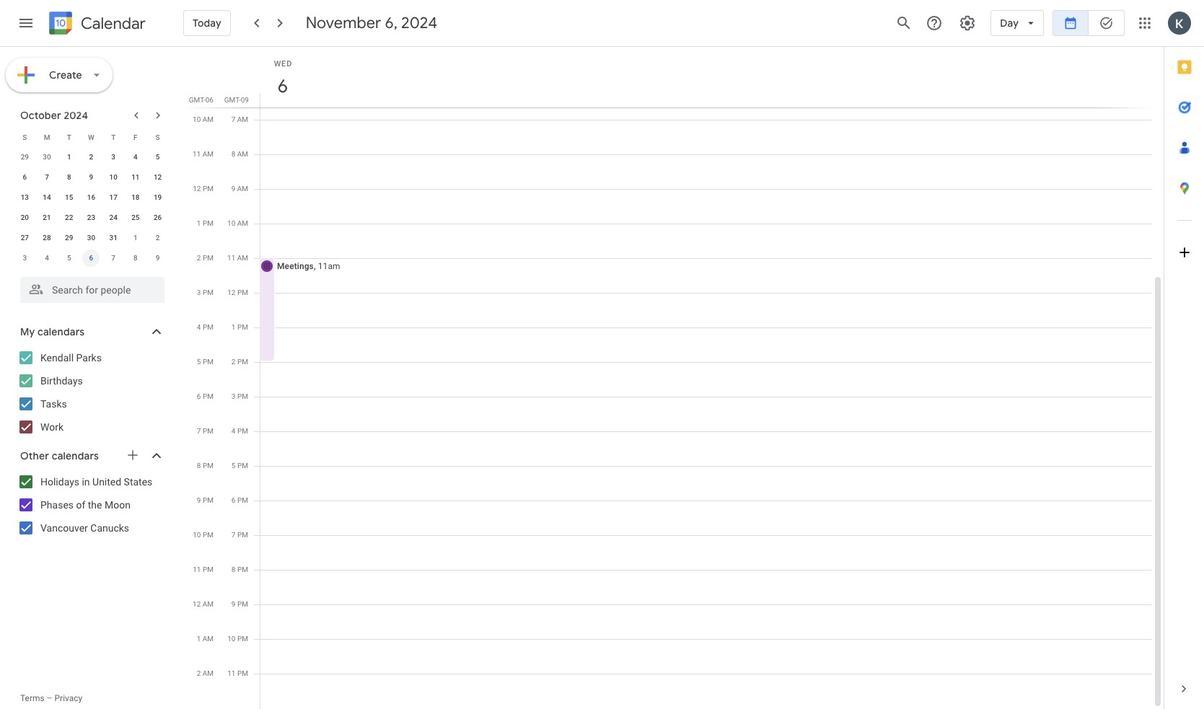 Task type: describe. For each thing, give the bounding box(es) containing it.
,
[[314, 261, 316, 271]]

november 7 element
[[105, 250, 122, 267]]

22 element
[[60, 209, 78, 227]]

day
[[1000, 17, 1019, 30]]

1 horizontal spatial 3 pm
[[232, 393, 248, 401]]

task_alt button
[[1089, 6, 1125, 40]]

my
[[20, 325, 35, 338]]

row containing 29
[[14, 147, 169, 167]]

today
[[193, 17, 221, 30]]

4 inside the november 4 element
[[45, 254, 49, 262]]

row group containing 29
[[14, 147, 169, 268]]

november 4 element
[[38, 250, 56, 267]]

am down 09
[[237, 115, 248, 123]]

8 am
[[231, 150, 248, 158]]

7 am
[[231, 115, 248, 123]]

26 element
[[149, 209, 166, 227]]

kendall parks
[[40, 352, 102, 364]]

create button
[[6, 58, 112, 92]]

gmt-06
[[189, 96, 214, 104]]

10 up 12 am
[[193, 531, 201, 539]]

24 element
[[105, 209, 122, 227]]

29 for 29 element
[[65, 234, 73, 242]]

previous month
[[104, 131, 169, 141]]

27
[[21, 234, 29, 242]]

1 horizontal spatial 7 pm
[[232, 531, 248, 539]]

kendall
[[40, 352, 74, 364]]

1 s from the left
[[23, 133, 27, 141]]

november 8 element
[[127, 250, 144, 267]]

november 1 element
[[127, 229, 144, 247]]

12 am
[[193, 600, 214, 608]]

meetings
[[277, 261, 314, 271]]

am down 9 am on the left
[[237, 219, 248, 227]]

0 horizontal spatial 2 pm
[[197, 254, 214, 262]]

day button
[[991, 6, 1044, 40]]

canucks
[[90, 522, 129, 534]]

october 2024
[[20, 109, 88, 122]]

gmt- for 09
[[224, 96, 241, 104]]

6 grid
[[185, 47, 1164, 709]]

1 vertical spatial 2024
[[64, 109, 88, 122]]

row containing 6
[[14, 167, 169, 188]]

settings menu image
[[959, 14, 977, 32]]

am left 8 am
[[203, 150, 214, 158]]

moon
[[105, 499, 131, 511]]

calendar heading
[[78, 13, 146, 34]]

19
[[154, 193, 162, 201]]

25
[[131, 214, 140, 222]]

date_range button
[[1053, 6, 1089, 40]]

october
[[20, 109, 61, 122]]

0 vertical spatial 9 pm
[[197, 496, 214, 504]]

11am
[[318, 261, 340, 271]]

11 up 12 am
[[193, 566, 201, 574]]

november 2 element
[[149, 229, 166, 247]]

31
[[109, 234, 118, 242]]

20
[[21, 214, 29, 222]]

20 element
[[16, 209, 33, 227]]

1 horizontal spatial 8 pm
[[232, 566, 248, 574]]

23 element
[[83, 209, 100, 227]]

am down 06
[[203, 115, 214, 123]]

1 vertical spatial 6 pm
[[232, 496, 248, 504]]

2 t from the left
[[111, 133, 116, 141]]

15 element
[[60, 189, 78, 206]]

birthdays
[[40, 375, 83, 387]]

tasks
[[40, 398, 67, 410]]

task_alt
[[1099, 16, 1114, 30]]

0 vertical spatial 7 pm
[[197, 427, 214, 435]]

november 3 element
[[16, 250, 33, 267]]

holidays in united states
[[40, 476, 153, 488]]

work
[[40, 421, 64, 433]]

0 horizontal spatial 3 pm
[[197, 289, 214, 297]]

17
[[109, 193, 118, 201]]

11 element
[[127, 169, 144, 186]]

28 element
[[38, 229, 56, 247]]

0 vertical spatial 11 pm
[[193, 566, 214, 574]]

november 9 element
[[149, 250, 166, 267]]

f
[[134, 133, 138, 141]]

17 element
[[105, 189, 122, 206]]

25 element
[[127, 209, 144, 227]]

states
[[124, 476, 153, 488]]

november
[[306, 13, 381, 33]]

2 inside november 2 element
[[156, 234, 160, 242]]

11 inside row
[[131, 173, 140, 181]]

my calendars button
[[3, 320, 179, 344]]

privacy link
[[55, 693, 82, 704]]

am down the 1 am
[[203, 670, 214, 678]]

row containing s
[[14, 127, 169, 147]]

6 cell
[[80, 248, 102, 268]]

0 vertical spatial 10 am
[[193, 115, 214, 123]]

meetings , 11am
[[277, 261, 340, 271]]

october 2024 grid
[[14, 127, 169, 268]]

of
[[76, 499, 85, 511]]

6 inside wed 6
[[277, 74, 287, 98]]

1 horizontal spatial 10 pm
[[227, 635, 248, 643]]

1 horizontal spatial 9 pm
[[232, 600, 248, 608]]

gmt-09
[[224, 96, 249, 104]]

10 element
[[105, 169, 122, 186]]

am down 8 am
[[237, 185, 248, 193]]

my calendars
[[20, 325, 85, 338]]

28
[[43, 234, 51, 242]]

0 horizontal spatial 4 pm
[[197, 323, 214, 331]]

15
[[65, 193, 73, 201]]

0 horizontal spatial 1 pm
[[197, 219, 214, 227]]

9 am
[[231, 185, 248, 193]]

parks
[[76, 352, 102, 364]]

14 element
[[38, 189, 56, 206]]

privacy
[[55, 693, 82, 704]]

1 vertical spatial 12 pm
[[227, 289, 248, 297]]

30 element
[[83, 229, 100, 247]]

phases of the moon
[[40, 499, 131, 511]]

2 am
[[197, 670, 214, 678]]

row containing 3
[[14, 248, 169, 268]]

vancouver canucks
[[40, 522, 129, 534]]

september 30 element
[[38, 149, 56, 166]]

13
[[21, 193, 29, 201]]

10 right the 1 am
[[227, 635, 236, 643]]

november 6, 2024
[[306, 13, 438, 33]]



Task type: vqa. For each thing, say whether or not it's contained in the screenshot.


Task type: locate. For each thing, give the bounding box(es) containing it.
0 horizontal spatial 11 am
[[193, 150, 214, 158]]

1 vertical spatial 9 pm
[[232, 600, 248, 608]]

9 pm
[[197, 496, 214, 504], [232, 600, 248, 608]]

10 down 9 am on the left
[[227, 219, 235, 227]]

november 5 element
[[60, 250, 78, 267]]

8
[[231, 150, 235, 158], [67, 173, 71, 181], [134, 254, 138, 262], [197, 462, 201, 470], [232, 566, 236, 574]]

pm
[[203, 185, 214, 193], [203, 219, 214, 227], [203, 254, 214, 262], [203, 289, 214, 297], [237, 289, 248, 297], [203, 323, 214, 331], [237, 323, 248, 331], [203, 358, 214, 366], [237, 358, 248, 366], [203, 393, 214, 401], [237, 393, 248, 401], [203, 427, 214, 435], [237, 427, 248, 435], [203, 462, 214, 470], [237, 462, 248, 470], [203, 496, 214, 504], [237, 496, 248, 504], [203, 531, 214, 539], [237, 531, 248, 539], [203, 566, 214, 574], [237, 566, 248, 574], [237, 600, 248, 608], [237, 635, 248, 643], [237, 670, 248, 678]]

am down 7 am
[[237, 150, 248, 158]]

12
[[154, 173, 162, 181], [193, 185, 201, 193], [227, 289, 236, 297], [193, 600, 201, 608]]

1 horizontal spatial 12 pm
[[227, 289, 248, 297]]

1 horizontal spatial 11 am
[[227, 254, 248, 262]]

10 am
[[193, 115, 214, 123], [227, 219, 248, 227]]

0 horizontal spatial 10 pm
[[193, 531, 214, 539]]

21 element
[[38, 209, 56, 227]]

united
[[92, 476, 121, 488]]

today button
[[183, 6, 231, 40]]

month
[[142, 131, 169, 141]]

16 element
[[83, 189, 100, 206]]

add other calendars image
[[126, 448, 140, 463]]

1 vertical spatial 2 pm
[[232, 358, 248, 366]]

11 pm up 12 am
[[193, 566, 214, 574]]

1 horizontal spatial 5 pm
[[232, 462, 248, 470]]

18 element
[[127, 189, 144, 206]]

0 vertical spatial 3 pm
[[197, 289, 214, 297]]

2024 right 6,
[[401, 13, 438, 33]]

Search for people text field
[[29, 277, 156, 303]]

other calendars list
[[3, 471, 179, 540]]

0 vertical spatial 2 pm
[[197, 254, 214, 262]]

1 gmt- from the left
[[189, 96, 205, 104]]

1 vertical spatial 3 pm
[[232, 393, 248, 401]]

29 inside 29 element
[[65, 234, 73, 242]]

29 for september 29 element
[[21, 153, 29, 161]]

other
[[20, 450, 49, 463]]

1 horizontal spatial 1 pm
[[232, 323, 248, 331]]

wednesday, november 6 element
[[266, 70, 299, 103]]

0 horizontal spatial 5 pm
[[197, 358, 214, 366]]

other calendars button
[[3, 445, 179, 468]]

1 vertical spatial 11 pm
[[227, 670, 248, 678]]

row down w
[[14, 147, 169, 167]]

6 column header
[[260, 47, 1152, 108]]

1 vertical spatial calendars
[[52, 450, 99, 463]]

am left meetings
[[237, 254, 248, 262]]

calendars for other calendars
[[52, 450, 99, 463]]

0 horizontal spatial 11 pm
[[193, 566, 214, 574]]

2 gmt- from the left
[[224, 96, 241, 104]]

23
[[87, 214, 95, 222]]

0 horizontal spatial t
[[67, 133, 71, 141]]

1 row from the top
[[14, 127, 169, 147]]

0 vertical spatial 2024
[[401, 13, 438, 33]]

5 row from the top
[[14, 208, 169, 228]]

27 element
[[16, 229, 33, 247]]

row
[[14, 127, 169, 147], [14, 147, 169, 167], [14, 167, 169, 188], [14, 188, 169, 208], [14, 208, 169, 228], [14, 228, 169, 248], [14, 248, 169, 268]]

19 element
[[149, 189, 166, 206]]

4 pm
[[197, 323, 214, 331], [232, 427, 248, 435]]

t left f
[[111, 133, 116, 141]]

6
[[277, 74, 287, 98], [23, 173, 27, 181], [89, 254, 93, 262], [197, 393, 201, 401], [232, 496, 236, 504]]

2024 up w
[[64, 109, 88, 122]]

1 pm
[[197, 219, 214, 227], [232, 323, 248, 331]]

wed
[[274, 59, 292, 69]]

row up the 23
[[14, 188, 169, 208]]

create
[[49, 69, 82, 82]]

0 horizontal spatial 9 pm
[[197, 496, 214, 504]]

30 for september 30 element
[[43, 153, 51, 161]]

0 vertical spatial 8 pm
[[197, 462, 214, 470]]

november 6 element
[[83, 250, 100, 267]]

1 horizontal spatial gmt-
[[224, 96, 241, 104]]

t left w
[[67, 133, 71, 141]]

my calendars list
[[3, 346, 179, 439]]

2024
[[401, 13, 438, 33], [64, 109, 88, 122]]

2
[[89, 153, 93, 161], [156, 234, 160, 242], [197, 254, 201, 262], [232, 358, 236, 366], [197, 670, 201, 678]]

row group
[[14, 147, 169, 268]]

1 vertical spatial 8 pm
[[232, 566, 248, 574]]

1 horizontal spatial 10 am
[[227, 219, 248, 227]]

1 horizontal spatial 4 pm
[[232, 427, 248, 435]]

0 vertical spatial 10 pm
[[193, 531, 214, 539]]

am up 2 am
[[203, 635, 214, 643]]

10 up 17
[[109, 173, 118, 181]]

date_range
[[1064, 16, 1078, 30]]

29 left september 30 element
[[21, 153, 29, 161]]

holidays
[[40, 476, 79, 488]]

1 horizontal spatial 2 pm
[[232, 358, 248, 366]]

1 vertical spatial 5 pm
[[232, 462, 248, 470]]

2 row from the top
[[14, 147, 169, 167]]

s right f
[[156, 133, 160, 141]]

1 vertical spatial 30
[[87, 234, 95, 242]]

am up the 1 am
[[203, 600, 214, 608]]

terms
[[20, 693, 45, 704]]

8 pm
[[197, 462, 214, 470], [232, 566, 248, 574]]

row containing 20
[[14, 208, 169, 228]]

1 vertical spatial 10 pm
[[227, 635, 248, 643]]

gmt- up 7 am
[[224, 96, 241, 104]]

06
[[205, 96, 214, 104]]

row down 30 element
[[14, 248, 169, 268]]

0 horizontal spatial s
[[23, 133, 27, 141]]

10 pm right the 1 am
[[227, 635, 248, 643]]

1 vertical spatial 1 pm
[[232, 323, 248, 331]]

0 horizontal spatial 29
[[21, 153, 29, 161]]

30 for 30 element
[[87, 234, 95, 242]]

30 down 23 element
[[87, 234, 95, 242]]

10
[[193, 115, 201, 123], [109, 173, 118, 181], [227, 219, 235, 227], [193, 531, 201, 539], [227, 635, 236, 643]]

gmt- for 06
[[189, 96, 205, 104]]

9
[[89, 173, 93, 181], [231, 185, 235, 193], [156, 254, 160, 262], [197, 496, 201, 504], [232, 600, 236, 608]]

10 down gmt-06
[[193, 115, 201, 123]]

terms link
[[20, 693, 45, 704]]

11 left meetings
[[227, 254, 235, 262]]

0 vertical spatial 1 pm
[[197, 219, 214, 227]]

29 element
[[60, 229, 78, 247]]

1 inside november 1 element
[[134, 234, 138, 242]]

s
[[23, 133, 27, 141], [156, 133, 160, 141]]

row containing 13
[[14, 188, 169, 208]]

0 vertical spatial 29
[[21, 153, 29, 161]]

0 vertical spatial calendars
[[37, 325, 85, 338]]

0 vertical spatial 12 pm
[[193, 185, 214, 193]]

3 row from the top
[[14, 167, 169, 188]]

1 am
[[197, 635, 214, 643]]

1 vertical spatial 10 am
[[227, 219, 248, 227]]

29
[[21, 153, 29, 161], [65, 234, 73, 242]]

2 s from the left
[[156, 133, 160, 141]]

1 horizontal spatial t
[[111, 133, 116, 141]]

row containing 27
[[14, 228, 169, 248]]

tab list
[[1165, 47, 1204, 669]]

11 right 2 am
[[227, 670, 236, 678]]

row down 23 element
[[14, 228, 169, 248]]

30 down m
[[43, 153, 51, 161]]

in
[[82, 476, 90, 488]]

1 horizontal spatial 11 pm
[[227, 670, 248, 678]]

29 inside september 29 element
[[21, 153, 29, 161]]

0 horizontal spatial 7 pm
[[197, 427, 214, 435]]

1 horizontal spatial 30
[[87, 234, 95, 242]]

0 horizontal spatial 8 pm
[[197, 462, 214, 470]]

22
[[65, 214, 73, 222]]

gmt-
[[189, 96, 205, 104], [224, 96, 241, 104]]

11 pm right 2 am
[[227, 670, 248, 678]]

w
[[88, 133, 94, 141]]

1 vertical spatial 4 pm
[[232, 427, 248, 435]]

calendars up kendall
[[37, 325, 85, 338]]

calendars
[[37, 325, 85, 338], [52, 450, 99, 463]]

calendar
[[81, 13, 146, 34]]

calendar element
[[46, 9, 146, 40]]

30
[[43, 153, 51, 161], [87, 234, 95, 242]]

11 am left 8 am
[[193, 150, 214, 158]]

m
[[44, 133, 50, 141]]

1 vertical spatial 11 am
[[227, 254, 248, 262]]

1 t from the left
[[67, 133, 71, 141]]

7 pm
[[197, 427, 214, 435], [232, 531, 248, 539]]

10 am down 9 am on the left
[[227, 219, 248, 227]]

5
[[156, 153, 160, 161], [67, 254, 71, 262], [197, 358, 201, 366], [232, 462, 236, 470]]

11 up '18'
[[131, 173, 140, 181]]

12 inside october 2024 grid
[[154, 173, 162, 181]]

calendars up in
[[52, 450, 99, 463]]

row up 30 element
[[14, 208, 169, 228]]

6 inside cell
[[89, 254, 93, 262]]

september 29 element
[[16, 149, 33, 166]]

3
[[111, 153, 115, 161], [23, 254, 27, 262], [197, 289, 201, 297], [232, 393, 236, 401]]

09
[[241, 96, 249, 104]]

7
[[231, 115, 235, 123], [45, 173, 49, 181], [111, 254, 115, 262], [197, 427, 201, 435], [232, 531, 236, 539]]

5 pm
[[197, 358, 214, 366], [232, 462, 248, 470]]

0 horizontal spatial 10 am
[[193, 115, 214, 123]]

18
[[131, 193, 140, 201]]

12 pm
[[193, 185, 214, 193], [227, 289, 248, 297]]

am
[[203, 115, 214, 123], [237, 115, 248, 123], [203, 150, 214, 158], [237, 150, 248, 158], [237, 185, 248, 193], [237, 219, 248, 227], [237, 254, 248, 262], [203, 600, 214, 608], [203, 635, 214, 643], [203, 670, 214, 678]]

1 vertical spatial 29
[[65, 234, 73, 242]]

phases
[[40, 499, 74, 511]]

0 vertical spatial 30
[[43, 153, 51, 161]]

0 horizontal spatial 6 pm
[[197, 393, 214, 401]]

1 horizontal spatial 2024
[[401, 13, 438, 33]]

14
[[43, 193, 51, 201]]

row up 16
[[14, 167, 169, 188]]

vancouver
[[40, 522, 88, 534]]

10 pm up 12 am
[[193, 531, 214, 539]]

1 vertical spatial 7 pm
[[232, 531, 248, 539]]

1 horizontal spatial s
[[156, 133, 160, 141]]

10 am down gmt-06
[[193, 115, 214, 123]]

0 vertical spatial 11 am
[[193, 150, 214, 158]]

0 horizontal spatial 12 pm
[[193, 185, 214, 193]]

4
[[134, 153, 138, 161], [45, 254, 49, 262], [197, 323, 201, 331], [232, 427, 236, 435]]

1
[[67, 153, 71, 161], [197, 219, 201, 227], [134, 234, 138, 242], [232, 323, 236, 331], [197, 635, 201, 643]]

6,
[[385, 13, 398, 33]]

31 element
[[105, 229, 122, 247]]

terms – privacy
[[20, 693, 82, 704]]

6 row from the top
[[14, 228, 169, 248]]

11 am left meetings
[[227, 254, 248, 262]]

13 element
[[16, 189, 33, 206]]

1 horizontal spatial 6 pm
[[232, 496, 248, 504]]

11 left 8 am
[[193, 150, 201, 158]]

gmt- left gmt-09 at the top left
[[189, 96, 205, 104]]

12 element
[[149, 169, 166, 186]]

t
[[67, 133, 71, 141], [111, 133, 116, 141]]

4 row from the top
[[14, 188, 169, 208]]

7 row from the top
[[14, 248, 169, 268]]

3 pm
[[197, 289, 214, 297], [232, 393, 248, 401]]

1 horizontal spatial 29
[[65, 234, 73, 242]]

26
[[154, 214, 162, 222]]

0 horizontal spatial gmt-
[[189, 96, 205, 104]]

calendars for my calendars
[[37, 325, 85, 338]]

0 horizontal spatial 2024
[[64, 109, 88, 122]]

11
[[193, 150, 201, 158], [131, 173, 140, 181], [227, 254, 235, 262], [193, 566, 201, 574], [227, 670, 236, 678]]

–
[[47, 693, 52, 704]]

0 vertical spatial 5 pm
[[197, 358, 214, 366]]

other calendars
[[20, 450, 99, 463]]

16
[[87, 193, 95, 201]]

0 vertical spatial 6 pm
[[197, 393, 214, 401]]

0 horizontal spatial 30
[[43, 153, 51, 161]]

0 vertical spatial 4 pm
[[197, 323, 214, 331]]

previous
[[104, 131, 140, 141]]

s up september 29 element
[[23, 133, 27, 141]]

10 inside row
[[109, 173, 118, 181]]

29 down 22 element
[[65, 234, 73, 242]]

6 pm
[[197, 393, 214, 401], [232, 496, 248, 504]]

main drawer image
[[17, 14, 35, 32]]

24
[[109, 214, 118, 222]]

the
[[88, 499, 102, 511]]

row down october 2024
[[14, 127, 169, 147]]

21
[[43, 214, 51, 222]]

wed 6
[[274, 59, 292, 98]]

None search field
[[0, 271, 179, 303]]



